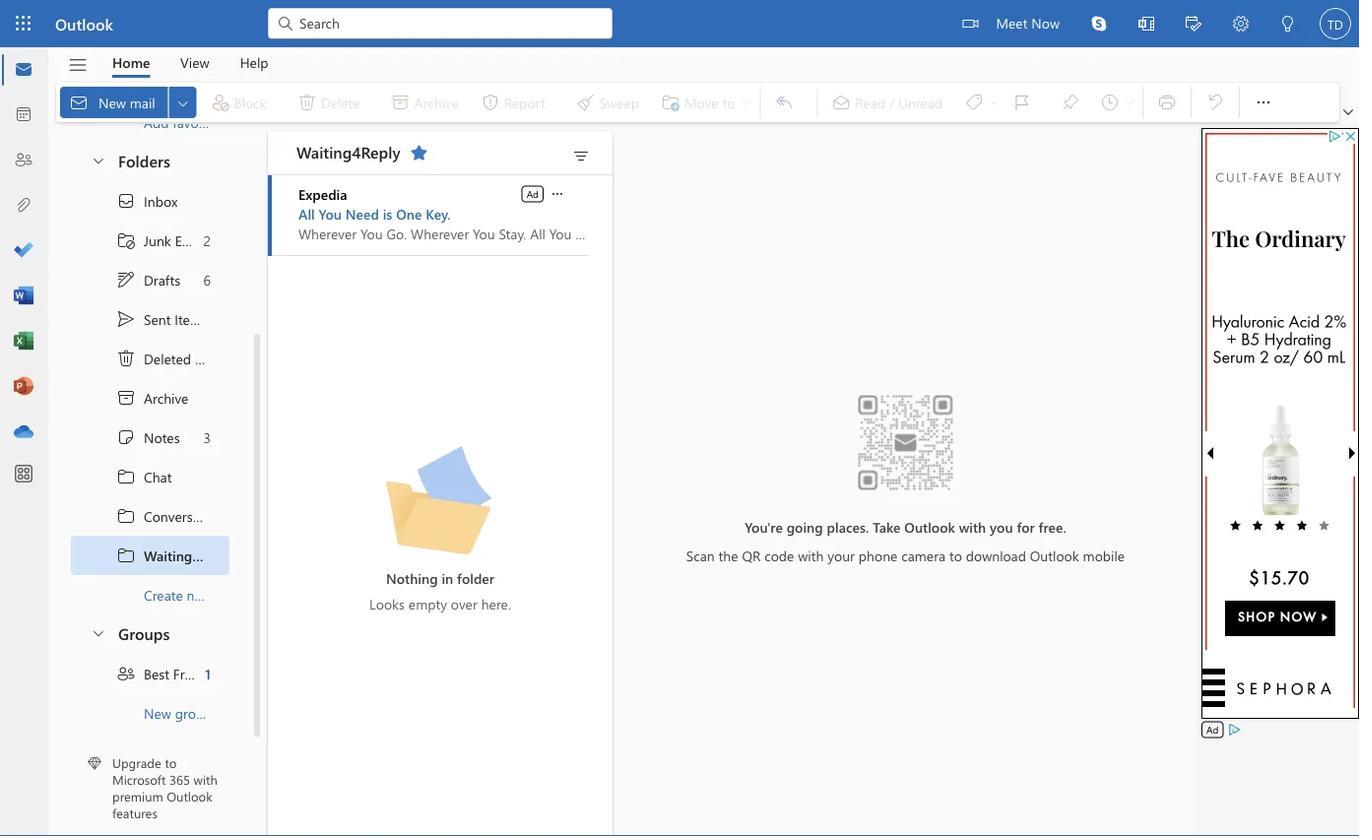 Task type: describe. For each thing, give the bounding box(es) containing it.
 tree item
[[71, 300, 229, 339]]

 tree item
[[71, 379, 229, 418]]

groups tree item
[[71, 615, 229, 654]]

 archive
[[116, 389, 189, 408]]

0 horizontal spatial key.
[[426, 204, 451, 223]]


[[276, 14, 295, 33]]

word image
[[14, 287, 33, 306]]


[[1233, 16, 1249, 32]]

notes
[[144, 429, 180, 447]]

1 vertical spatial with
[[798, 546, 824, 564]]

group
[[175, 704, 212, 723]]


[[1343, 107, 1353, 117]]

add favorite tree item
[[71, 103, 229, 142]]

new group
[[144, 704, 212, 723]]

 waiting4reply
[[116, 546, 235, 566]]

you down expedia
[[319, 204, 342, 223]]

0 horizontal spatial all
[[298, 204, 315, 223]]

to inside "you're going places. take outlook with you for free. scan the qr code with your phone camera to download outlook mobile"
[[949, 546, 962, 564]]

2
[[203, 232, 211, 250]]

 button
[[565, 142, 597, 169]]

message list section
[[268, 126, 678, 835]]

6
[[203, 271, 211, 289]]

outlook up camera
[[904, 518, 955, 536]]


[[116, 664, 136, 684]]


[[67, 55, 88, 75]]

scan
[[686, 546, 715, 564]]

you're
[[745, 518, 783, 536]]

 for folders
[[91, 153, 106, 168]]

going
[[787, 518, 823, 536]]

 tree item
[[71, 654, 229, 694]]

 tree item
[[71, 260, 229, 300]]


[[116, 389, 136, 408]]

1  tree item from the top
[[71, 457, 229, 497]]

 button
[[1244, 83, 1283, 122]]

 sent items
[[116, 310, 208, 329]]

application containing outlook
[[0, 0, 1359, 836]]

 button
[[1265, 0, 1312, 50]]

1 horizontal spatial need
[[575, 224, 608, 242]]

1 horizontal spatial one
[[625, 224, 650, 242]]

 button
[[1339, 102, 1357, 122]]

meet now
[[996, 13, 1060, 32]]

move & delete group
[[60, 83, 756, 122]]

waiting4reply heading
[[296, 131, 435, 174]]

 junk email 2
[[116, 231, 211, 251]]

add
[[144, 114, 169, 132]]

view
[[180, 53, 209, 71]]

onedrive image
[[14, 423, 33, 442]]

new
[[187, 586, 212, 604]]

create new folder tree item
[[71, 576, 251, 615]]

 deleted items
[[116, 349, 228, 369]]

all you need is one key. wherever you go. wherever you stay. all you need is one key.
[[298, 204, 678, 242]]

 button for folders
[[81, 142, 114, 179]]

new inside  new mail
[[98, 93, 126, 111]]

folders tree item
[[71, 142, 229, 182]]

waiting4reply inside waiting4reply 
[[296, 141, 400, 162]]

favorite
[[173, 114, 219, 132]]

download
[[966, 546, 1026, 564]]

365
[[169, 771, 190, 788]]

create new folder
[[144, 586, 251, 604]]


[[116, 231, 136, 251]]

tags group
[[822, 83, 1139, 122]]

0 horizontal spatial one
[[396, 204, 422, 223]]

 button
[[1217, 0, 1265, 50]]

new group tree item
[[71, 694, 229, 733]]

outlook down free. on the right bottom
[[1030, 546, 1079, 564]]


[[116, 310, 136, 329]]

powerpoint image
[[14, 377, 33, 397]]

drafts
[[144, 271, 180, 289]]

outlook link
[[55, 0, 113, 47]]

files image
[[14, 196, 33, 216]]

premium features image
[[88, 757, 101, 771]]

inbox
[[144, 192, 178, 211]]


[[1091, 16, 1107, 32]]

stay.
[[499, 224, 526, 242]]


[[1186, 16, 1202, 32]]

upgrade
[[112, 754, 161, 772]]

 tree item
[[71, 182, 229, 221]]

 button for groups
[[81, 615, 114, 651]]

1
[[205, 665, 211, 683]]

 button
[[169, 87, 197, 118]]

nothing
[[386, 569, 438, 587]]

email
[[175, 232, 208, 250]]

upgrade to microsoft 365 with premium outlook features
[[112, 754, 218, 821]]


[[1139, 16, 1154, 32]]

 new mail
[[69, 93, 155, 112]]

mail image
[[14, 60, 33, 80]]

you're going places. take outlook with you for free. scan the qr code with your phone camera to download outlook mobile
[[686, 518, 1125, 564]]

you left the stay.
[[473, 224, 495, 242]]

home
[[112, 53, 150, 71]]

mobile
[[1083, 546, 1125, 564]]

sent
[[144, 310, 171, 329]]

phone
[[859, 546, 898, 564]]

 drafts
[[116, 270, 180, 290]]

 for  popup button
[[1254, 93, 1274, 112]]


[[1280, 16, 1296, 32]]

 button
[[1170, 0, 1217, 50]]

chat
[[144, 468, 172, 486]]

qr
[[742, 546, 761, 564]]

folder for new
[[215, 586, 251, 604]]

expedia
[[298, 185, 347, 203]]

 button
[[1075, 0, 1123, 47]]

your
[[828, 546, 855, 564]]

 for 
[[116, 507, 136, 526]]


[[116, 428, 136, 448]]

 inside  popup button
[[175, 95, 191, 111]]

0 vertical spatial need
[[345, 204, 379, 223]]

tree containing 
[[71, 182, 251, 615]]

mail
[[130, 93, 155, 111]]

help
[[240, 53, 268, 71]]



Task type: vqa. For each thing, say whether or not it's contained in the screenshot.


Task type: locate. For each thing, give the bounding box(es) containing it.
waiting4reply inside  waiting4reply
[[144, 547, 235, 565]]

1 horizontal spatial is
[[612, 224, 621, 242]]

0 vertical spatial with
[[959, 518, 986, 536]]

items
[[175, 310, 208, 329], [195, 350, 228, 368]]

1 vertical spatial new
[[144, 704, 171, 723]]

outlook inside banner
[[55, 13, 113, 34]]

folder inside nothing in folder looks empty over here.
[[457, 569, 494, 587]]

 inside dropdown button
[[550, 186, 565, 202]]

 tree item down  notes
[[71, 457, 229, 497]]

items inside  deleted items
[[195, 350, 228, 368]]


[[571, 147, 591, 166]]

0 horizontal spatial to
[[165, 754, 177, 772]]

new inside tree item
[[144, 704, 171, 723]]

outlook inside upgrade to microsoft 365 with premium outlook features
[[167, 788, 212, 805]]

3  tree item from the top
[[71, 536, 235, 576]]

0 vertical spatial 
[[175, 95, 191, 111]]

0 vertical spatial key.
[[426, 204, 451, 223]]


[[116, 349, 136, 369]]

1  button from the top
[[81, 142, 114, 179]]

meet
[[996, 13, 1028, 32]]

2 horizontal spatial with
[[959, 518, 986, 536]]

to right camera
[[949, 546, 962, 564]]

all
[[298, 204, 315, 223], [530, 224, 546, 242]]

0 horizontal spatial need
[[345, 204, 379, 223]]

2 wherever from the left
[[411, 224, 469, 242]]

code
[[764, 546, 794, 564]]

more apps image
[[14, 465, 33, 485]]

wherever down expedia
[[298, 224, 357, 242]]

empty
[[409, 595, 447, 613]]

 button
[[1123, 0, 1170, 50]]

0 horizontal spatial with
[[194, 771, 218, 788]]

free.
[[1039, 518, 1066, 536]]

items right deleted
[[195, 350, 228, 368]]

the
[[719, 546, 738, 564]]

need down expedia
[[345, 204, 379, 223]]

add favorite
[[144, 114, 219, 132]]

take
[[873, 518, 901, 536]]

now
[[1031, 13, 1060, 32]]

0 horizontal spatial wherever
[[298, 224, 357, 242]]

nothing in folder looks empty over here.
[[369, 569, 511, 613]]

tree
[[71, 182, 251, 615]]

to inside upgrade to microsoft 365 with premium outlook features
[[165, 754, 177, 772]]

2 vertical spatial 
[[116, 546, 136, 566]]

wherever right go.
[[411, 224, 469, 242]]

 tree item
[[71, 339, 229, 379]]

 search field
[[268, 0, 613, 44]]

ad left  dropdown button
[[527, 187, 539, 200]]

0 vertical spatial ad
[[527, 187, 539, 200]]

you down  dropdown button
[[549, 224, 572, 242]]

waiting4reply up expedia
[[296, 141, 400, 162]]

with down going
[[798, 546, 824, 564]]

folder right new
[[215, 586, 251, 604]]

2 vertical spatial with
[[194, 771, 218, 788]]

looks
[[369, 595, 405, 613]]

left-rail-appbar navigation
[[4, 47, 43, 455]]

0 horizontal spatial ad
[[527, 187, 539, 200]]

 tree item
[[71, 221, 229, 260]]

application
[[0, 0, 1359, 836]]

all right the stay.
[[530, 224, 546, 242]]

1 horizontal spatial key.
[[654, 224, 678, 242]]

microsoft
[[112, 771, 166, 788]]

 for  chat
[[116, 467, 136, 487]]

1 vertical spatial 
[[91, 153, 106, 168]]

create
[[144, 586, 183, 604]]

tab list
[[98, 47, 284, 78]]

 for  waiting4reply
[[116, 546, 136, 566]]

folders
[[118, 150, 170, 171]]

1 vertical spatial  button
[[81, 615, 114, 651]]

items right sent
[[175, 310, 208, 329]]

 inside popup button
[[1254, 93, 1274, 112]]

 tree item down  chat
[[71, 497, 229, 536]]

 button left folders
[[81, 142, 114, 179]]

with right 365
[[194, 771, 218, 788]]

1 horizontal spatial to
[[949, 546, 962, 564]]

with inside upgrade to microsoft 365 with premium outlook features
[[194, 771, 218, 788]]

 down  'dropdown button'
[[1254, 93, 1274, 112]]

Search for email, meetings, files and more. field
[[297, 13, 601, 33]]

 for groups
[[91, 625, 106, 641]]

to
[[949, 546, 962, 564], [165, 754, 177, 772]]

folder up over
[[457, 569, 494, 587]]

 tree item
[[71, 457, 229, 497], [71, 497, 229, 536], [71, 536, 235, 576]]

new left mail
[[98, 93, 126, 111]]

 chat
[[116, 467, 172, 487]]

 for  dropdown button
[[550, 186, 565, 202]]

0 vertical spatial waiting4reply
[[296, 141, 400, 162]]

1 horizontal spatial all
[[530, 224, 546, 242]]

1 horizontal spatial ad
[[1206, 723, 1219, 736]]

0 vertical spatial is
[[383, 204, 392, 223]]

0 vertical spatial to
[[949, 546, 962, 564]]

 button inside the groups tree item
[[81, 615, 114, 651]]

1 horizontal spatial waiting4reply
[[296, 141, 400, 162]]

you left go.
[[360, 224, 383, 242]]

new
[[98, 93, 126, 111], [144, 704, 171, 723]]

1 vertical spatial is
[[612, 224, 621, 242]]

1 vertical spatial key.
[[654, 224, 678, 242]]

wherever
[[298, 224, 357, 242], [411, 224, 469, 242]]

0 horizontal spatial is
[[383, 204, 392, 223]]

1 wherever from the left
[[298, 224, 357, 242]]

0 vertical spatial all
[[298, 204, 315, 223]]

with
[[959, 518, 986, 536], [798, 546, 824, 564], [194, 771, 218, 788]]

 down  button
[[550, 186, 565, 202]]

1 vertical spatial items
[[195, 350, 228, 368]]

ad
[[527, 187, 539, 200], [1206, 723, 1219, 736]]

camera
[[901, 546, 946, 564]]

 button left groups on the bottom left
[[81, 615, 114, 651]]

for
[[1017, 518, 1035, 536]]


[[116, 270, 136, 290]]

 up "create new folder" tree item
[[116, 546, 136, 566]]

folder
[[457, 569, 494, 587], [215, 586, 251, 604]]

1 vertical spatial waiting4reply
[[144, 547, 235, 565]]

1 horizontal spatial wherever
[[411, 224, 469, 242]]

0 vertical spatial  button
[[81, 142, 114, 179]]

junk
[[144, 232, 171, 250]]

tab list inside application
[[98, 47, 284, 78]]

1 horizontal spatial folder
[[457, 569, 494, 587]]

1 vertical spatial 
[[550, 186, 565, 202]]

 left chat
[[116, 467, 136, 487]]


[[175, 95, 191, 111], [91, 153, 106, 168], [91, 625, 106, 641]]

1 vertical spatial ad
[[1206, 723, 1219, 736]]

 inbox
[[116, 192, 178, 211]]

all down expedia
[[298, 204, 315, 223]]

0 horizontal spatial waiting4reply
[[144, 547, 235, 565]]

outlook right premium
[[167, 788, 212, 805]]

here.
[[481, 595, 511, 613]]

td image
[[1320, 8, 1351, 39]]

outlook up  'button'
[[55, 13, 113, 34]]

places.
[[827, 518, 869, 536]]

 notes
[[116, 428, 180, 448]]

0 horizontal spatial folder
[[215, 586, 251, 604]]

need down  on the top
[[575, 224, 608, 242]]

3  from the top
[[116, 546, 136, 566]]

you
[[990, 518, 1013, 536]]

2  from the top
[[116, 507, 136, 526]]

in
[[442, 569, 453, 587]]

calendar image
[[14, 105, 33, 125]]

 tree item up create
[[71, 536, 235, 576]]

features
[[112, 804, 157, 821]]

waiting4reply up create new folder
[[144, 547, 235, 565]]

0 horizontal spatial new
[[98, 93, 126, 111]]


[[116, 467, 136, 487], [116, 507, 136, 526], [116, 546, 136, 566]]


[[963, 16, 978, 32]]

3
[[203, 429, 211, 447]]

0 vertical spatial new
[[98, 93, 126, 111]]

1 vertical spatial one
[[625, 224, 650, 242]]

2  tree item from the top
[[71, 497, 229, 536]]

 button
[[403, 137, 435, 168]]

set your advertising preferences image
[[1227, 722, 1242, 738]]

premium
[[112, 788, 163, 805]]

2 vertical spatial 
[[91, 625, 106, 641]]

0 vertical spatial 
[[1254, 93, 1274, 112]]

1 vertical spatial all
[[530, 224, 546, 242]]

1 vertical spatial need
[[575, 224, 608, 242]]


[[69, 93, 89, 112]]

outlook banner
[[0, 0, 1359, 50]]

0 vertical spatial items
[[175, 310, 208, 329]]

with left you
[[959, 518, 986, 536]]

0 vertical spatial one
[[396, 204, 422, 223]]

 left groups on the bottom left
[[91, 625, 106, 641]]

view button
[[166, 47, 224, 78]]

deleted
[[144, 350, 191, 368]]


[[1254, 93, 1274, 112], [550, 186, 565, 202]]

 inside the folders tree item
[[91, 153, 106, 168]]

to right upgrade
[[165, 754, 177, 772]]

folder for in
[[457, 569, 494, 587]]

tab list containing home
[[98, 47, 284, 78]]

 button
[[81, 142, 114, 179], [81, 615, 114, 651]]

help button
[[225, 47, 283, 78]]

 left folders
[[91, 153, 106, 168]]

home button
[[98, 47, 165, 78]]

groups
[[118, 623, 170, 644]]

1 horizontal spatial 
[[1254, 93, 1274, 112]]

items inside  sent items
[[175, 310, 208, 329]]

ad inside message list section
[[527, 187, 539, 200]]

over
[[451, 595, 477, 613]]

 up add favorite
[[175, 95, 191, 111]]

to do image
[[14, 241, 33, 261]]

you
[[319, 204, 342, 223], [360, 224, 383, 242], [473, 224, 495, 242], [549, 224, 572, 242]]

 inside the groups tree item
[[91, 625, 106, 641]]

excel image
[[14, 332, 33, 352]]

2  button from the top
[[81, 615, 114, 651]]

go.
[[387, 224, 407, 242]]

new left the group
[[144, 704, 171, 723]]

1  from the top
[[116, 467, 136, 487]]

1 vertical spatial to
[[165, 754, 177, 772]]

1 horizontal spatial with
[[798, 546, 824, 564]]

 down  chat
[[116, 507, 136, 526]]

archive
[[144, 389, 189, 407]]

1 horizontal spatial new
[[144, 704, 171, 723]]

ad left "set your advertising preferences" image
[[1206, 723, 1219, 736]]

items for 
[[175, 310, 208, 329]]

1 vertical spatial 
[[116, 507, 136, 526]]

0 horizontal spatial 
[[550, 186, 565, 202]]

folder inside tree item
[[215, 586, 251, 604]]

 button
[[58, 48, 98, 82]]

waiting4reply
[[296, 141, 400, 162], [144, 547, 235, 565]]

 tree item
[[71, 418, 229, 457]]

people image
[[14, 151, 33, 170]]

 button
[[549, 184, 566, 203]]

 button inside the folders tree item
[[81, 142, 114, 179]]

one
[[396, 204, 422, 223], [625, 224, 650, 242]]

0 vertical spatial 
[[116, 467, 136, 487]]

waiting4reply 
[[296, 141, 429, 163]]

items for 
[[195, 350, 228, 368]]



